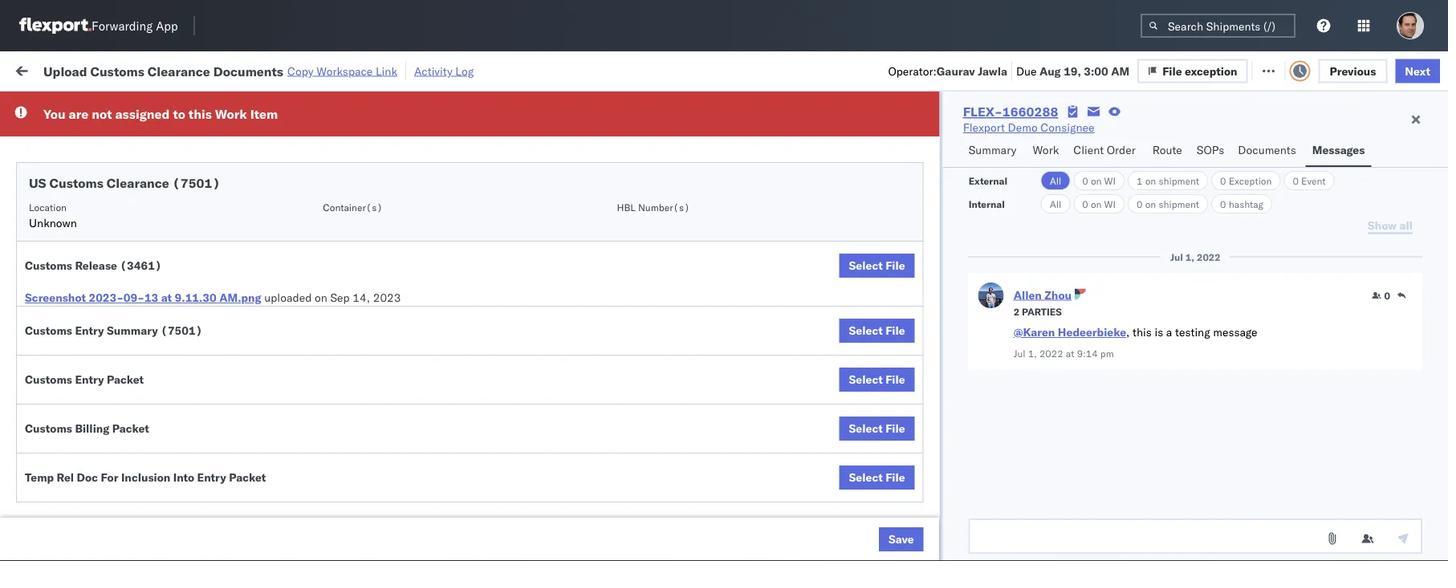 Task type: locate. For each thing, give the bounding box(es) containing it.
0 horizontal spatial 1,
[[1028, 347, 1037, 359]]

1 vertical spatial 2022
[[1040, 347, 1063, 359]]

2 2:59 from the top
[[258, 478, 283, 492]]

schedule pickup from los angeles, ca down for
[[37, 505, 216, 535]]

confirm pickup from los angeles, ca down customs entry summary (7501)
[[37, 363, 210, 393]]

1 vertical spatial schedule delivery appointment link
[[37, 194, 197, 210]]

nyku9743990
[[989, 124, 1068, 138]]

flex-2001714 down digital
[[886, 195, 970, 210]]

confirm
[[37, 328, 78, 342], [37, 363, 78, 377], [37, 407, 78, 421]]

1 horizontal spatial flexport demo consignee
[[963, 120, 1095, 134]]

1988285
[[921, 125, 970, 139]]

0 vertical spatial mawb1234
[[1093, 160, 1156, 174]]

am down the 12:00
[[286, 478, 304, 492]]

documents for upload customs clearance documents copy workspace link
[[213, 63, 283, 79]]

0 exception
[[1220, 175, 1272, 187]]

2:59 for 2:59 am est, feb 17, 2023
[[258, 125, 283, 139]]

los down inclusion
[[151, 505, 169, 519]]

work right import
[[174, 62, 202, 76]]

integration test account - western digital
[[700, 160, 916, 174]]

customs up "status"
[[90, 63, 144, 79]]

2 fcl from the top
[[527, 513, 547, 527]]

item
[[250, 106, 278, 122]]

documents down 'unknown'
[[37, 238, 95, 252]]

schedule delivery appointment link for 10:30 pm est, feb 21, 2023
[[37, 300, 197, 316]]

2001714 down 1988285
[[921, 160, 970, 174]]

client for client order
[[1074, 143, 1104, 157]]

mawb1234 down 1
[[1093, 195, 1156, 210]]

3 ocean from the top
[[491, 407, 524, 421]]

0 horizontal spatial client
[[596, 131, 622, 143]]

2 flxt00001977428a from the top
[[1093, 372, 1204, 386]]

0 vertical spatial 3:30 pm est, feb 17, 2023
[[258, 160, 403, 174]]

clearance for us customs clearance (7501)
[[107, 175, 169, 191]]

confirm pickup from los angeles, ca link down customs entry summary (7501)
[[37, 362, 228, 395]]

delivery
[[87, 124, 129, 138], [87, 195, 129, 209], [87, 301, 129, 315], [81, 407, 122, 421], [120, 442, 161, 456]]

2 schedule delivery appointment button from the top
[[37, 194, 197, 212]]

schedule delivery appointment for 2:59 am est, feb 17, 2023
[[37, 124, 197, 138]]

pickup up airport
[[87, 151, 122, 165]]

packet for customs billing packet
[[112, 421, 149, 436]]

0 horizontal spatial documents
[[37, 238, 95, 252]]

confirm pickup from los angeles, ca button for flex-1977428
[[37, 362, 228, 396]]

2 select file from the top
[[849, 324, 905, 338]]

entry down 2023- on the bottom left
[[75, 324, 104, 338]]

blocked,
[[196, 100, 237, 112]]

flexport
[[963, 120, 1005, 134], [596, 513, 638, 527]]

2023-
[[89, 291, 124, 305]]

at inside @karen hedeerbieke , this is a testing message jul 1, 2022 at 9:14 pm
[[1066, 347, 1075, 359]]

bicu1234565,
[[989, 513, 1068, 527]]

flex-1977428
[[886, 266, 970, 280], [886, 301, 970, 315], [886, 372, 970, 386]]

air for 3:30 pm est, feb 17, 2023
[[491, 160, 506, 174]]

select file for temp rel doc for inclusion into entry packet
[[849, 470, 905, 484]]

2 flex-2150210 from the top
[[886, 443, 970, 457]]

7 resize handle column header from the left
[[962, 124, 981, 561]]

0 inside button
[[1384, 289, 1390, 301]]

delivery up customs entry summary (7501)
[[87, 301, 129, 315]]

air
[[491, 160, 506, 174], [491, 231, 506, 245], [491, 443, 506, 457]]

2 schedule pickup from los angeles, ca button from the top
[[37, 504, 228, 537]]

1 vertical spatial flex-2001714
[[886, 195, 970, 210]]

schedule pickup from los angeles, ca button down temp rel doc for inclusion into entry packet
[[37, 504, 228, 537]]

los left "into"
[[151, 469, 169, 483]]

flex-1919147 button
[[861, 474, 973, 497], [861, 474, 973, 497]]

on
[[399, 62, 412, 76], [1091, 175, 1102, 187], [1145, 175, 1156, 187], [1091, 198, 1102, 210], [1145, 198, 1156, 210], [315, 291, 327, 305]]

packet down customs entry summary (7501)
[[107, 372, 144, 387]]

clearance inside upload customs clearance documents
[[124, 222, 176, 236]]

0 horizontal spatial :
[[115, 100, 118, 112]]

test
[[683, 125, 705, 139], [758, 160, 780, 174], [654, 231, 675, 245], [758, 231, 780, 245], [661, 301, 683, 315], [766, 301, 787, 315], [646, 407, 667, 421], [750, 407, 771, 421], [654, 443, 675, 457], [758, 443, 780, 457], [750, 513, 771, 527]]

upload for customs
[[37, 222, 73, 236]]

0 vertical spatial 2:59
[[258, 125, 283, 139]]

None text field
[[969, 519, 1422, 554]]

1 vertical spatial work
[[215, 106, 247, 122]]

0 horizontal spatial numbers
[[989, 138, 1029, 150]]

summary down container
[[969, 143, 1017, 157]]

2 : from the left
[[369, 100, 372, 112]]

17, up 20,
[[355, 195, 373, 210]]

1 schedule delivery appointment from the top
[[37, 124, 197, 138]]

3:00 right '19,'
[[1084, 64, 1108, 78]]

customs entry summary (7501)
[[25, 324, 203, 338]]

bicu1234565, demu1232567
[[989, 513, 1152, 527]]

customs
[[90, 63, 144, 79], [49, 175, 103, 191], [76, 222, 121, 236], [25, 258, 72, 273], [25, 324, 72, 338], [25, 372, 72, 387], [25, 421, 72, 436]]

1 vertical spatial 3:30
[[258, 195, 283, 210]]

0 horizontal spatial otter
[[596, 125, 622, 139]]

1 select file button from the top
[[839, 254, 915, 278]]

otter for otter products - test account
[[596, 125, 622, 139]]

select
[[849, 258, 883, 273], [849, 324, 883, 338], [849, 372, 883, 387], [849, 421, 883, 436], [849, 470, 883, 484]]

3:00
[[1084, 64, 1108, 78], [258, 231, 283, 245], [258, 407, 283, 421]]

3:00 for integration test account - on ag
[[258, 231, 283, 245]]

25, up 28,
[[362, 443, 380, 457]]

17, up container(s)
[[355, 160, 373, 174]]

1919147
[[921, 478, 970, 492]]

0 vertical spatial flxt00001977428a
[[1093, 266, 1204, 280]]

schedule delivery appointment button for 2:59 am est, feb 17, 2023
[[37, 123, 197, 141]]

schedule pickup from los angeles, ca button
[[37, 256, 228, 290], [37, 504, 228, 537]]

1 vertical spatial air
[[491, 231, 506, 245]]

1 vertical spatial schedule pickup from los angeles, ca
[[37, 469, 216, 499]]

1 0 on wi from the top
[[1082, 175, 1116, 187]]

demo inside flexport demo consignee link
[[1008, 120, 1038, 134]]

2
[[1014, 305, 1020, 317]]

1 vertical spatial schedule pickup from los angeles, ca link
[[37, 468, 228, 501]]

3 schedule pickup from los angeles, ca from the top
[[37, 505, 216, 535]]

1 mawb1234 from the top
[[1093, 160, 1156, 174]]

0 vertical spatial maeu1234567
[[989, 266, 1070, 280]]

schedule delivery appointment link for 2:59 am est, feb 17, 2023
[[37, 123, 197, 139]]

:
[[115, 100, 118, 112], [369, 100, 372, 112]]

2 resize handle column header from the left
[[408, 124, 427, 561]]

0 on wi for 1
[[1082, 175, 1116, 187]]

clearance for upload customs clearance documents
[[124, 222, 176, 236]]

6 resize handle column header from the left
[[833, 124, 853, 561]]

1 vertical spatial 1,
[[1028, 347, 1037, 359]]

upload up "by:"
[[43, 63, 87, 79]]

packet down the 12:00
[[229, 470, 266, 484]]

1 on shipment
[[1137, 175, 1199, 187]]

1 1911408 from the top
[[921, 337, 970, 351]]

est, right deadline
[[307, 125, 331, 139]]

1 schedule pickup from los angeles, ca button from the top
[[37, 256, 228, 290]]

resize handle column header for container numbers button
[[1066, 124, 1085, 561]]

@karen hedeerbieke button
[[1014, 325, 1126, 339]]

bookings test consignee
[[596, 407, 724, 421], [700, 407, 828, 421], [700, 513, 828, 527]]

0 vertical spatial 2150210
[[921, 231, 970, 245]]

schedule delivery appointment link up customs entry summary (7501)
[[37, 300, 197, 316]]

a
[[1166, 325, 1172, 339]]

0 vertical spatial entry
[[75, 324, 104, 338]]

0 vertical spatial shipment
[[1159, 175, 1199, 187]]

air for 12:00 pm est, feb 25, 2023
[[491, 443, 506, 457]]

1 lcl from the top
[[527, 125, 547, 139]]

2 1911408 from the top
[[921, 407, 970, 421]]

entry up confirm delivery
[[75, 372, 104, 387]]

0 horizontal spatial honeywell
[[596, 301, 649, 315]]

2022
[[1197, 251, 1221, 263], [1040, 347, 1063, 359]]

0 vertical spatial 25,
[[356, 407, 374, 421]]

1 vertical spatial 2150210
[[921, 443, 970, 457]]

delivery for 10:30
[[87, 301, 129, 315]]

1 fcl from the top
[[527, 407, 547, 421]]

select file for customs entry packet
[[849, 372, 905, 387]]

2 vertical spatial at
[[1066, 347, 1075, 359]]

3 schedule delivery appointment from the top
[[37, 301, 197, 315]]

confirm delivery
[[37, 407, 122, 421]]

0 vertical spatial 1911408
[[921, 337, 970, 351]]

2 vertical spatial upload
[[37, 442, 73, 456]]

pm right the 10:30
[[293, 301, 310, 315]]

flex-2150210 for 12:00 pm est, feb 25, 2023
[[886, 443, 970, 457]]

0 vertical spatial ocean fcl
[[491, 407, 547, 421]]

work left item
[[215, 106, 247, 122]]

from down customs entry summary (7501)
[[118, 363, 142, 377]]

17, for air
[[355, 160, 373, 174]]

schedule pickup from los angeles, ca button for flex-1977428
[[37, 256, 228, 290]]

0 vertical spatial 0 on wi
[[1082, 175, 1116, 187]]

1 ocean from the top
[[491, 125, 524, 139]]

2 confirm pickup from los angeles, ca button from the top
[[37, 362, 228, 396]]

1 vertical spatial maeu1234567
[[989, 301, 1070, 315]]

select file button for customs release (3461)
[[839, 254, 915, 278]]

all for internal
[[1050, 198, 1062, 210]]

schedule delivery appointment link
[[37, 123, 197, 139], [37, 194, 197, 210], [37, 300, 197, 316]]

at
[[325, 62, 335, 76], [161, 291, 172, 305], [1066, 347, 1075, 359]]

2 2150210 from the top
[[921, 443, 970, 457]]

2001714 down external
[[921, 195, 970, 210]]

delivery for 3:00
[[81, 407, 122, 421]]

2 1977428 from the top
[[921, 301, 970, 315]]

resize handle column header for 'flex id' button
[[962, 124, 981, 561]]

customs down confirm delivery
[[25, 421, 72, 436]]

4 resize handle column header from the left
[[568, 124, 588, 561]]

flex-2150210 up flex-1919147
[[886, 443, 970, 457]]

3 select file button from the top
[[839, 368, 915, 392]]

2:59 down 2:59 am est, feb 28, 2023
[[258, 513, 283, 527]]

ocean fcl for flexport
[[491, 513, 547, 527]]

1, down 0 on shipment
[[1186, 251, 1195, 263]]

2 maeu1234567 from the top
[[989, 301, 1070, 315]]

4 ca from the top
[[37, 485, 52, 499]]

gaurav
[[937, 64, 975, 78]]

3 2:59 from the top
[[258, 513, 283, 527]]

0 vertical spatial schedule delivery appointment
[[37, 124, 197, 138]]

2:59 for 2:59 am est, mar 3, 2023
[[258, 513, 283, 527]]

batch action button
[[1334, 57, 1439, 81]]

confirm pickup from los angeles, ca for flex-1911408
[[37, 328, 210, 358]]

1 vertical spatial entry
[[75, 372, 104, 387]]

2 vertical spatial 3:00
[[258, 407, 283, 421]]

0 horizontal spatial summary
[[107, 324, 158, 338]]

1 wi from the top
[[1104, 175, 1116, 187]]

0 vertical spatial schedule delivery appointment button
[[37, 123, 197, 141]]

28,
[[356, 478, 374, 492]]

upload customs clearance documents link
[[37, 221, 228, 253]]

2022 down @karen on the bottom right of the page
[[1040, 347, 1063, 359]]

integration for 3:00 pm est, feb 20, 2023
[[700, 231, 755, 245]]

otter for otter products, llc
[[700, 125, 726, 139]]

1 schedule delivery appointment button from the top
[[37, 123, 197, 141]]

resize handle column header for client name button
[[673, 124, 692, 561]]

client left the name
[[596, 131, 622, 143]]

numbers inside container numbers
[[989, 138, 1029, 150]]

all button for external
[[1041, 171, 1070, 190]]

0 vertical spatial flex-2001714
[[886, 160, 970, 174]]

delivery for 2:59
[[87, 124, 129, 138]]

confirm pickup from los angeles, ca down 09-
[[37, 328, 210, 358]]

1 vertical spatial fcl
[[527, 513, 547, 527]]

delivery inside button
[[81, 407, 122, 421]]

pickup down customs entry summary (7501)
[[81, 363, 115, 377]]

1 horizontal spatial demo
[[1008, 120, 1038, 134]]

sops
[[1197, 143, 1224, 157]]

1 vertical spatial 17,
[[355, 160, 373, 174]]

schedule left 2023- on the bottom left
[[37, 301, 84, 315]]

3 select from the top
[[849, 372, 883, 387]]

1 flex-1977428 from the top
[[886, 266, 970, 280]]

2 horizontal spatial at
[[1066, 347, 1075, 359]]

from down 09-
[[118, 328, 142, 342]]

1 confirm pickup from los angeles, ca link from the top
[[37, 327, 228, 359]]

est, up '2:59 am est, mar 3, 2023'
[[307, 478, 331, 492]]

schedule delivery appointment for 10:30 pm est, feb 21, 2023
[[37, 301, 197, 315]]

confirm pickup from los angeles, ca link down 09-
[[37, 327, 228, 359]]

pm right the 12:00
[[293, 443, 310, 457]]

1 vertical spatial 25,
[[362, 443, 380, 457]]

lcl for otter products - test account
[[527, 125, 547, 139]]

wi for 1
[[1104, 175, 1116, 187]]

0 on wi
[[1082, 175, 1116, 187], [1082, 198, 1116, 210]]

upload inside upload customs clearance documents
[[37, 222, 73, 236]]

maeu1234567 for schedule delivery appointment
[[989, 301, 1070, 315]]

2 vertical spatial maeu1234567
[[989, 372, 1070, 386]]

2150210 up 1919147
[[921, 443, 970, 457]]

entry for summary
[[75, 324, 104, 338]]

select file button for temp rel doc for inclusion into entry packet
[[839, 466, 915, 490]]

file for customs billing packet
[[886, 421, 905, 436]]

shipment up 0 on shipment
[[1159, 175, 1199, 187]]

1 flex-2001714 from the top
[[886, 160, 970, 174]]

2 vertical spatial confirm
[[37, 407, 78, 421]]

0 vertical spatial schedule pickup from los angeles, ca
[[37, 257, 216, 287]]

3 select file from the top
[[849, 372, 905, 387]]

sep
[[330, 291, 350, 305]]

3 resize handle column header from the left
[[464, 124, 483, 561]]

documents for upload customs clearance documents
[[37, 238, 95, 252]]

4 ocean from the top
[[491, 513, 524, 527]]

2 horizontal spatial work
[[1033, 143, 1059, 157]]

0 vertical spatial summary
[[969, 143, 1017, 157]]

consignee
[[1041, 120, 1095, 134], [700, 131, 746, 143], [670, 407, 724, 421], [774, 407, 828, 421], [673, 513, 727, 527], [774, 513, 828, 527]]

0 vertical spatial work
[[174, 62, 202, 76]]

0 vertical spatial packet
[[107, 372, 144, 387]]

0 vertical spatial lcl
[[527, 125, 547, 139]]

honeywell
[[596, 301, 649, 315], [700, 301, 753, 315]]

appointment
[[131, 124, 197, 138], [131, 195, 197, 209], [131, 301, 197, 315]]

work,
[[168, 100, 194, 112]]

1 vertical spatial (7501)
[[161, 324, 203, 338]]

25, up 12:00 pm est, feb 25, 2023
[[356, 407, 374, 421]]

confirm down screenshot
[[37, 328, 78, 342]]

1 vertical spatial ocean lcl
[[491, 301, 547, 315]]

file for customs entry summary (7501)
[[886, 324, 905, 338]]

2 select from the top
[[849, 324, 883, 338]]

select file button for customs billing packet
[[839, 417, 915, 441]]

feb down deadline button
[[333, 160, 353, 174]]

2 all from the top
[[1050, 198, 1062, 210]]

2 shipment from the top
[[1159, 198, 1199, 210]]

consignee inside consignee button
[[700, 131, 746, 143]]

1 air from the top
[[491, 160, 506, 174]]

1 shipment from the top
[[1159, 175, 1199, 187]]

work inside button
[[1033, 143, 1059, 157]]

2 wi from the top
[[1104, 198, 1116, 210]]

schedule delivery appointment up customs entry summary (7501)
[[37, 301, 197, 315]]

schedule pickup from los angeles, ca for flex-1977428
[[37, 257, 216, 287]]

2 all button from the top
[[1041, 194, 1070, 214]]

confirm up 'customs billing packet'
[[37, 407, 78, 421]]

flex-1977428 for schedule pickup from los angeles, ca
[[886, 266, 970, 280]]

2:59 down the 12:00
[[258, 478, 283, 492]]

2 flex-1911408 from the top
[[886, 407, 970, 421]]

appointment for 10:30 pm est, feb 21, 2023
[[131, 301, 197, 315]]

3 ca from the top
[[37, 379, 52, 393]]

10:30
[[258, 301, 290, 315]]

1 horizontal spatial 1,
[[1186, 251, 1195, 263]]

1 horizontal spatial :
[[369, 100, 372, 112]]

9 resize handle column header from the left
[[1267, 124, 1286, 561]]

(7501) down angeles
[[172, 175, 220, 191]]

3 flex-1977428 from the top
[[886, 372, 970, 386]]

upload inside button
[[37, 442, 73, 456]]

5 select from the top
[[849, 470, 883, 484]]

2 confirm pickup from los angeles, ca link from the top
[[37, 362, 228, 395]]

2 confirm from the top
[[37, 363, 78, 377]]

1 vertical spatial schedule pickup from los angeles, ca button
[[37, 504, 228, 537]]

hashtag
[[1229, 198, 1264, 210]]

1 2:59 from the top
[[258, 125, 283, 139]]

workitem
[[18, 131, 60, 143]]

schedule pickup from los angeles international airport link
[[37, 151, 228, 183]]

confirm for demu1232567
[[37, 328, 78, 342]]

1 confirm pickup from los angeles, ca button from the top
[[37, 327, 228, 361]]

1 vertical spatial all button
[[1041, 194, 1070, 214]]

customs up release
[[76, 222, 121, 236]]

schedule delivery appointment button
[[37, 123, 197, 141], [37, 194, 197, 212], [37, 300, 197, 317]]

workspace
[[316, 64, 373, 78]]

pm for upload customs clearance documents
[[286, 231, 303, 245]]

3 schedule delivery appointment link from the top
[[37, 300, 197, 316]]

bookings for bookings test consignee
[[700, 407, 747, 421]]

1 vertical spatial wi
[[1104, 198, 1116, 210]]

appointment down you are not assigned to this work item
[[131, 124, 197, 138]]

0 horizontal spatial 2022
[[1040, 347, 1063, 359]]

1 resize handle column header from the left
[[230, 124, 249, 561]]

2 confirm pickup from los angeles, ca from the top
[[37, 363, 210, 393]]

2 flex-1977428 from the top
[[886, 301, 970, 315]]

0 vertical spatial confirm pickup from los angeles, ca button
[[37, 327, 228, 361]]

previous button
[[1319, 59, 1387, 83]]

1 ca from the top
[[37, 273, 52, 287]]

0 vertical spatial ocean lcl
[[491, 125, 547, 139]]

Search Shipments (/) text field
[[1141, 14, 1296, 38]]

packet up of
[[112, 421, 149, 436]]

2150210
[[921, 231, 970, 245], [921, 443, 970, 457]]

appointment down us customs clearance (7501)
[[131, 195, 197, 209]]

am for bookings test consignee
[[286, 407, 304, 421]]

schedule pickup from los angeles, ca link up 09-
[[37, 256, 228, 289]]

demo
[[1008, 120, 1038, 134], [641, 513, 670, 527]]

(7501)
[[172, 175, 220, 191], [161, 324, 203, 338]]

schedule delivery appointment button down not
[[37, 123, 197, 141]]

upload customs clearance documents button
[[37, 221, 228, 255]]

appointment for 2:59 am est, feb 17, 2023
[[131, 124, 197, 138]]

bookings test consignee for bookings test consignee
[[700, 407, 828, 421]]

rel
[[57, 470, 74, 484]]

jul inside @karen hedeerbieke , this is a testing message jul 1, 2022 at 9:14 pm
[[1014, 347, 1026, 359]]

0 on wi for 0
[[1082, 198, 1116, 210]]

work down nyku9743990
[[1033, 143, 1059, 157]]

1 horizontal spatial client
[[1074, 143, 1104, 157]]

est, up 12:00 pm est, feb 25, 2023
[[307, 407, 331, 421]]

1 horizontal spatial 2022
[[1197, 251, 1221, 263]]

select file for customs release (3461)
[[849, 258, 905, 273]]

documents up in
[[213, 63, 283, 79]]

flex-2150210 button
[[861, 227, 973, 249], [861, 227, 973, 249], [861, 439, 973, 461], [861, 439, 973, 461]]

log
[[455, 64, 474, 78]]

this inside @karen hedeerbieke , this is a testing message jul 1, 2022 at 9:14 pm
[[1133, 325, 1152, 339]]

2 ocean from the top
[[491, 301, 524, 315]]

1 horizontal spatial documents
[[213, 63, 283, 79]]

1 vertical spatial schedule delivery appointment
[[37, 195, 197, 209]]

3 maeu1234567 from the top
[[989, 372, 1070, 386]]

2 vertical spatial schedule delivery appointment button
[[37, 300, 197, 317]]

0 horizontal spatial flexport
[[596, 513, 638, 527]]

2 vertical spatial schedule pickup from los angeles, ca link
[[37, 504, 228, 536]]

2 vertical spatial work
[[1033, 143, 1059, 157]]

2 vertical spatial documents
[[37, 238, 95, 252]]

this right ,
[[1133, 325, 1152, 339]]

3 schedule pickup from los angeles, ca link from the top
[[37, 504, 228, 536]]

schedule up international
[[37, 151, 84, 165]]

schedule pickup from los angeles, ca link down of
[[37, 468, 228, 501]]

1, inside @karen hedeerbieke , this is a testing message jul 1, 2022 at 9:14 pm
[[1028, 347, 1037, 359]]

no
[[376, 100, 389, 112]]

by:
[[58, 98, 74, 112]]

progress
[[250, 100, 290, 112]]

2 vertical spatial entry
[[197, 470, 226, 484]]

1 : from the left
[[115, 100, 118, 112]]

4 select from the top
[[849, 421, 883, 436]]

1 horizontal spatial work
[[215, 106, 247, 122]]

pm
[[286, 160, 303, 174], [286, 195, 303, 210], [286, 231, 303, 245], [293, 301, 310, 315], [293, 443, 310, 457]]

pm
[[1100, 347, 1114, 359]]

0 vertical spatial flexport
[[963, 120, 1005, 134]]

schedule pickup from los angeles, ca up 09-
[[37, 257, 216, 287]]

am for flexport demo consignee
[[286, 513, 304, 527]]

is
[[1155, 325, 1163, 339]]

feb up 3:00 pm est, feb 20, 2023
[[333, 195, 353, 210]]

resize handle column header
[[230, 124, 249, 561], [408, 124, 427, 561], [464, 124, 483, 561], [568, 124, 588, 561], [673, 124, 692, 561], [833, 124, 853, 561], [962, 124, 981, 561], [1066, 124, 1085, 561], [1267, 124, 1286, 561], [1371, 124, 1390, 561], [1419, 124, 1439, 561]]

1 confirm pickup from los angeles, ca from the top
[[37, 328, 210, 358]]

flex-2150210
[[886, 231, 970, 245], [886, 443, 970, 457]]

forwarding app link
[[19, 18, 178, 34]]

1 vertical spatial flexport demo consignee
[[596, 513, 727, 527]]

am up the 12:00
[[286, 407, 304, 421]]

upload for proof
[[37, 442, 73, 456]]

jul 1, 2022
[[1170, 251, 1221, 263]]

1 vertical spatial 2001714
[[921, 195, 970, 210]]

file
[[1175, 62, 1194, 76], [1163, 64, 1182, 78], [886, 258, 905, 273], [886, 324, 905, 338], [886, 372, 905, 387], [886, 421, 905, 436], [886, 470, 905, 484]]

batch action
[[1359, 62, 1429, 76]]

1 vertical spatial mawb1234
[[1093, 195, 1156, 210]]

2 schedule delivery appointment from the top
[[37, 195, 197, 209]]

schedule inside schedule pickup from los angeles international airport
[[37, 151, 84, 165]]

flex-1911466
[[886, 513, 970, 527]]

2:59 am est, feb 17, 2023
[[258, 125, 404, 139]]

1 maeu1234567 from the top
[[989, 266, 1070, 280]]

2 select file button from the top
[[839, 319, 915, 343]]

0 vertical spatial confirm pickup from los angeles, ca
[[37, 328, 210, 358]]

1 vertical spatial confirm
[[37, 363, 78, 377]]

messages
[[1312, 143, 1365, 157]]

2 air from the top
[[491, 231, 506, 245]]

--
[[1093, 513, 1107, 527]]

0 horizontal spatial this
[[189, 106, 212, 122]]

1 2001714 from the top
[[921, 160, 970, 174]]

resize handle column header for mode button
[[568, 124, 588, 561]]

1 honeywell - test account from the left
[[596, 301, 728, 315]]

delivery right of
[[120, 442, 161, 456]]

1 otter from the left
[[596, 125, 622, 139]]

at left 9:14
[[1066, 347, 1075, 359]]

1 ocean lcl from the top
[[491, 125, 547, 139]]

(7501) down 9.11.30
[[161, 324, 203, 338]]

integration for 12:00 pm est, feb 25, 2023
[[700, 443, 755, 457]]

1 vertical spatial flex-1977428
[[886, 301, 970, 315]]

summary inside summary button
[[969, 143, 1017, 157]]

action
[[1393, 62, 1429, 76]]

select file button for customs entry packet
[[839, 368, 915, 392]]

1 select from the top
[[849, 258, 883, 273]]

1 vertical spatial 3:00
[[258, 231, 283, 245]]

1 horizontal spatial flexport
[[963, 120, 1005, 134]]

flex-2150210 for 3:00 pm est, feb 20, 2023
[[886, 231, 970, 245]]

5 select file from the top
[[849, 470, 905, 484]]

17, for ocean lcl
[[356, 125, 374, 139]]

3:00 up the 12:00
[[258, 407, 283, 421]]

flex-1977428 for schedule delivery appointment
[[886, 301, 970, 315]]

: right not
[[115, 100, 118, 112]]

1 vertical spatial lcl
[[527, 301, 547, 315]]

1 vertical spatial at
[[161, 291, 172, 305]]

1 vertical spatial flex-1911408
[[886, 407, 970, 421]]

1 vertical spatial appointment
[[131, 195, 197, 209]]

3:00 am est, feb 25, 2023
[[258, 407, 404, 421]]

3 1977428 from the top
[[921, 372, 970, 386]]

0 horizontal spatial flexport demo consignee
[[596, 513, 727, 527]]

confirm pickup from los angeles, ca link for flex-1977428
[[37, 362, 228, 395]]

2 schedule delivery appointment link from the top
[[37, 194, 197, 210]]

fcl for flexport demo consignee
[[527, 513, 547, 527]]

1 vertical spatial documents
[[1238, 143, 1296, 157]]

0 vertical spatial confirm
[[37, 328, 78, 342]]

1 confirm from the top
[[37, 328, 78, 342]]

2 0 on wi from the top
[[1082, 198, 1116, 210]]

otter left the name
[[596, 125, 622, 139]]

select file
[[849, 258, 905, 273], [849, 324, 905, 338], [849, 372, 905, 387], [849, 421, 905, 436], [849, 470, 905, 484]]

documents up exception
[[1238, 143, 1296, 157]]

2023 right 3,
[[371, 513, 399, 527]]

0 vertical spatial at
[[325, 62, 335, 76]]

1 flex-2150210 from the top
[[886, 231, 970, 245]]

0 vertical spatial flex-1977428
[[886, 266, 970, 280]]

documents inside upload customs clearance documents
[[37, 238, 95, 252]]

4 select file from the top
[[849, 421, 905, 436]]

: left no
[[369, 100, 372, 112]]

flxt00001977428a down @karen hedeerbieke , this is a testing message jul 1, 2022 at 9:14 pm
[[1093, 372, 1204, 386]]

container
[[989, 125, 1032, 137]]

at right 13
[[161, 291, 172, 305]]

confirm for maeu1234567
[[37, 363, 78, 377]]

1, down @karen on the bottom right of the page
[[1028, 347, 1037, 359]]

25, for 12:00 pm est, feb 25, 2023
[[362, 443, 380, 457]]

snooze
[[435, 131, 467, 143]]

messages button
[[1306, 136, 1371, 167]]

summary down 09-
[[107, 324, 158, 338]]

schedule delivery appointment button for 10:30 pm est, feb 21, 2023
[[37, 300, 197, 317]]

angeles
[[172, 151, 213, 165]]

1911408 for confirm pickup from los angeles, ca
[[921, 337, 970, 351]]

container numbers
[[989, 125, 1032, 150]]

testing
[[1175, 325, 1210, 339]]

1 appointment from the top
[[131, 124, 197, 138]]

0 vertical spatial flex-1911408
[[886, 337, 970, 351]]

client order button
[[1067, 136, 1146, 167]]

(7501) for customs entry summary (7501)
[[161, 324, 203, 338]]

0 vertical spatial schedule pickup from los angeles, ca button
[[37, 256, 228, 290]]

2 lcl from the top
[[527, 301, 547, 315]]

mawb1234 down order
[[1093, 160, 1156, 174]]

deadline button
[[250, 128, 411, 144]]

resize handle column header for the mbl/mawb numbers button
[[1267, 124, 1286, 561]]



Task type: describe. For each thing, give the bounding box(es) containing it.
6 schedule from the top
[[37, 469, 84, 483]]

summary button
[[962, 136, 1026, 167]]

inclusion
[[121, 470, 170, 484]]

3,
[[358, 513, 368, 527]]

2023 right 28,
[[377, 478, 404, 492]]

2:59 am est, feb 28, 2023
[[258, 478, 404, 492]]

airport
[[105, 167, 140, 181]]

0 horizontal spatial demo
[[641, 513, 670, 527]]

numbers for mbl/mawb numbers
[[1152, 131, 1191, 143]]

0 button
[[1372, 289, 1390, 302]]

pm for schedule pickup from los angeles international airport
[[286, 160, 303, 174]]

screenshot 2023-09-13 at 9.11.30 am.png uploaded on sep 14, 2023
[[25, 291, 401, 305]]

2023 right 21,
[[383, 301, 410, 315]]

from inside schedule pickup from los angeles international airport
[[125, 151, 148, 165]]

unknown
[[29, 216, 77, 230]]

workitem button
[[10, 128, 233, 144]]

from right for
[[125, 469, 148, 483]]

feb left 21,
[[340, 301, 360, 315]]

1 3:30 pm est, feb 17, 2023 from the top
[[258, 160, 403, 174]]

are
[[69, 106, 89, 122]]

select file button for customs entry summary (7501)
[[839, 319, 915, 343]]

documents inside documents button
[[1238, 143, 1296, 157]]

fcl for bookings test consignee
[[527, 407, 547, 421]]

schedule pickup from los angeles, ca link for flex-1977428
[[37, 256, 228, 289]]

(7501) for us customs clearance (7501)
[[172, 175, 220, 191]]

air for 3:00 pm est, feb 20, 2023
[[491, 231, 506, 245]]

schedule pickup from los angeles international airport
[[37, 151, 213, 181]]

for
[[153, 100, 166, 112]]

pickup down 2023- on the bottom left
[[81, 328, 115, 342]]

clearance for upload customs clearance documents copy workspace link
[[148, 63, 210, 79]]

los down customs entry summary (7501)
[[145, 363, 163, 377]]

2 schedule pickup from los angeles, ca link from the top
[[37, 468, 228, 501]]

(3461)
[[120, 258, 162, 273]]

products,
[[729, 125, 778, 139]]

25, for 3:00 am est, feb 25, 2023
[[356, 407, 374, 421]]

delivery inside button
[[120, 442, 161, 456]]

2022 inside @karen hedeerbieke , this is a testing message jul 1, 2022 at 9:14 pm
[[1040, 347, 1063, 359]]

operator: gaurav jawla
[[888, 64, 1007, 78]]

flex-1988285
[[886, 125, 970, 139]]

external
[[969, 175, 1008, 187]]

forwarding app
[[92, 18, 178, 33]]

778 at risk
[[302, 62, 357, 76]]

778
[[302, 62, 323, 76]]

1977428 for confirm pickup from los angeles, ca
[[921, 372, 970, 386]]

mbl/mawb numbers button
[[1085, 128, 1270, 144]]

flxt00001977428a for schedule pickup from los angeles, ca
[[1093, 266, 1204, 280]]

resize handle column header for consignee button
[[833, 124, 853, 561]]

est, up 3:00 pm est, feb 20, 2023
[[306, 195, 330, 210]]

0 vertical spatial flexport demo consignee
[[963, 120, 1095, 134]]

client name
[[596, 131, 650, 143]]

ocean fcl for bookings
[[491, 407, 547, 421]]

est, left 20,
[[306, 231, 330, 245]]

1 vertical spatial demu1232567
[[1071, 513, 1152, 527]]

save button
[[879, 527, 924, 551]]

allen
[[1014, 288, 1042, 302]]

customs inside upload customs clearance documents
[[76, 222, 121, 236]]

1 vertical spatial flexport
[[596, 513, 638, 527]]

operator:
[[888, 64, 937, 78]]

entry for packet
[[75, 372, 104, 387]]

pickup down the upload proof of delivery button
[[87, 469, 122, 483]]

select for customs entry summary (7501)
[[849, 324, 883, 338]]

0 horizontal spatial at
[[161, 291, 172, 305]]

parties
[[1022, 305, 1062, 317]]

jawla
[[978, 64, 1007, 78]]

0 vertical spatial upload
[[43, 63, 87, 79]]

5 schedule from the top
[[37, 301, 84, 315]]

3 schedule from the top
[[37, 195, 84, 209]]

1
[[1137, 175, 1143, 187]]

feb left 28,
[[334, 478, 354, 492]]

you
[[43, 106, 66, 122]]

status : ready for work, blocked, in progress
[[87, 100, 290, 112]]

187 on track
[[376, 62, 441, 76]]

shipment for 0 on shipment
[[1159, 198, 1199, 210]]

copy workspace link button
[[287, 64, 397, 78]]

: for status
[[115, 100, 118, 112]]

2 2001714 from the top
[[921, 195, 970, 210]]

us customs clearance (7501)
[[29, 175, 220, 191]]

2023 right 14,
[[373, 291, 401, 305]]

confirm pickup from los angeles, ca link for flex-1911408
[[37, 327, 228, 359]]

save
[[889, 532, 914, 546]]

2 3:30 from the top
[[258, 195, 283, 210]]

upload customs clearance documents copy workspace link
[[43, 63, 397, 79]]

from down temp rel doc for inclusion into entry packet
[[125, 505, 148, 519]]

los inside schedule pickup from los angeles international airport
[[151, 151, 169, 165]]

2 appointment from the top
[[131, 195, 197, 209]]

llc
[[781, 125, 801, 139]]

you are not assigned to this work item
[[43, 106, 278, 122]]

1911408 for confirm delivery
[[921, 407, 970, 421]]

delivery down us customs clearance (7501)
[[87, 195, 129, 209]]

2:59 for 2:59 am est, feb 28, 2023
[[258, 478, 283, 492]]

customs down screenshot
[[25, 324, 72, 338]]

select for customs billing packet
[[849, 421, 883, 436]]

@karen
[[1014, 325, 1055, 339]]

3:00 for bookings test consignee
[[258, 407, 283, 421]]

sops button
[[1190, 136, 1232, 167]]

allen zhou
[[1014, 288, 1072, 302]]

ocean for bookings test consignee
[[491, 407, 524, 421]]

1977428 for schedule pickup from los angeles, ca
[[921, 266, 970, 280]]

screenshot
[[25, 291, 86, 305]]

09-
[[124, 291, 144, 305]]

11 resize handle column header from the left
[[1419, 124, 1439, 561]]

los up 13
[[151, 257, 169, 271]]

2023 right 20,
[[376, 231, 403, 245]]

est, up 2:59 am est, feb 28, 2023
[[313, 443, 337, 457]]

3 confirm from the top
[[37, 407, 78, 421]]

2 vertical spatial packet
[[229, 470, 266, 484]]

0 vertical spatial 1,
[[1186, 251, 1195, 263]]

activity log
[[414, 64, 474, 78]]

deadline
[[258, 131, 300, 143]]

work button
[[1026, 136, 1067, 167]]

2023 up 2:59 am est, feb 28, 2023
[[383, 443, 410, 457]]

los down 13
[[145, 328, 163, 342]]

feb up 28,
[[340, 443, 360, 457]]

select file for customs billing packet
[[849, 421, 905, 436]]

resize handle column header for deadline button
[[408, 124, 427, 561]]

feb left 20,
[[333, 231, 353, 245]]

confirm delivery link
[[37, 406, 122, 422]]

0 vertical spatial demu1232567
[[989, 336, 1071, 350]]

schedule pickup from los angeles, ca link for flex-1911466
[[37, 504, 228, 536]]

number(s)
[[638, 201, 690, 213]]

lcl for honeywell - test account
[[527, 301, 547, 315]]

integration for 3:30 pm est, feb 17, 2023
[[700, 160, 755, 174]]

next button
[[1395, 59, 1440, 83]]

file for customs entry packet
[[886, 372, 905, 387]]

hedeerbieke
[[1058, 325, 1126, 339]]

flex-1911408 for confirm pickup from los angeles, ca
[[886, 337, 970, 351]]

client order
[[1074, 143, 1136, 157]]

import
[[135, 62, 172, 76]]

due
[[1016, 64, 1037, 78]]

from down "upload customs clearance documents" button
[[125, 257, 148, 271]]

consignee button
[[692, 128, 836, 144]]

forwarding
[[92, 18, 153, 33]]

customs up screenshot
[[25, 258, 72, 273]]

2023 up container(s)
[[376, 160, 403, 174]]

mode
[[491, 131, 516, 143]]

est, left 14,
[[313, 301, 337, 315]]

2023 up 12:00 pm est, feb 25, 2023
[[377, 407, 404, 421]]

bookings test consignee for flexport demo consignee
[[700, 513, 828, 527]]

aug
[[1040, 64, 1061, 78]]

us
[[29, 175, 46, 191]]

13
[[144, 291, 158, 305]]

flexport. image
[[19, 18, 92, 34]]

14,
[[353, 291, 370, 305]]

2 honeywell - test account from the left
[[700, 301, 832, 315]]

pm for schedule delivery appointment
[[293, 301, 310, 315]]

feb down 'snoozed'
[[334, 125, 354, 139]]

2023 down no
[[377, 125, 404, 139]]

pickup inside schedule pickup from los angeles international airport
[[87, 151, 122, 165]]

packet for customs entry packet
[[107, 372, 144, 387]]

0 vertical spatial 3:00
[[1084, 64, 1108, 78]]

2 schedule pickup from los angeles, ca from the top
[[37, 469, 216, 499]]

select for customs entry packet
[[849, 372, 883, 387]]

ocean lcl for otter
[[491, 125, 547, 139]]

flex-1977428 for confirm pickup from los angeles, ca
[[886, 372, 970, 386]]

pm for upload proof of delivery
[[293, 443, 310, 457]]

5 ca from the top
[[37, 521, 52, 535]]

customs up confirm delivery
[[25, 372, 72, 387]]

client for client name
[[596, 131, 622, 143]]

2 flex-2001714 from the top
[[886, 195, 970, 210]]

ocean for honeywell - test account
[[491, 301, 524, 315]]

pickup down upload customs clearance documents
[[87, 257, 122, 271]]

activity
[[414, 64, 453, 78]]

resize handle column header for workitem button
[[230, 124, 249, 561]]

2 ca from the top
[[37, 344, 52, 358]]

pm up 3:00 pm est, feb 20, 2023
[[286, 195, 303, 210]]

1 3:30 from the top
[[258, 160, 283, 174]]

demo123
[[1093, 337, 1147, 351]]

2 3:30 pm est, feb 17, 2023 from the top
[[258, 195, 403, 210]]

0 vertical spatial 2022
[[1197, 251, 1221, 263]]

2 vertical spatial 17,
[[355, 195, 373, 210]]

ocean for otter products - test account
[[491, 125, 524, 139]]

2 mawb1234 from the top
[[1093, 195, 1156, 210]]

feb up 12:00 pm est, feb 25, 2023
[[334, 407, 354, 421]]

7 schedule from the top
[[37, 505, 84, 519]]

am right '19,'
[[1111, 64, 1130, 78]]

ocean lcl for honeywell
[[491, 301, 547, 315]]

release
[[75, 258, 117, 273]]

flexport inside flexport demo consignee link
[[963, 120, 1005, 134]]

previous
[[1330, 64, 1376, 78]]

all for external
[[1050, 175, 1062, 187]]

message
[[1213, 325, 1258, 339]]

work inside button
[[174, 62, 202, 76]]

4 schedule from the top
[[37, 257, 84, 271]]

select for temp rel doc for inclusion into entry packet
[[849, 470, 883, 484]]

consignee inside flexport demo consignee link
[[1041, 120, 1095, 134]]

confirm pickup from los angeles, ca button for flex-1911408
[[37, 327, 228, 361]]

billing
[[75, 421, 109, 436]]

due aug 19, 3:00 am
[[1016, 64, 1130, 78]]

into
[[173, 470, 194, 484]]

2023 up 3:00 pm est, feb 20, 2023
[[376, 195, 403, 210]]

9:14
[[1077, 347, 1098, 359]]

customs up location
[[49, 175, 103, 191]]

2150210 for 3:00 pm est, feb 20, 2023
[[921, 231, 970, 245]]

numbers for container numbers
[[989, 138, 1029, 150]]

import work button
[[129, 51, 209, 88]]

12:00 pm est, feb 25, 2023
[[258, 443, 410, 457]]

est, left mar
[[307, 513, 331, 527]]

est, down deadline button
[[306, 160, 330, 174]]

Search Work text field
[[909, 57, 1084, 81]]

allen zhou button
[[1014, 288, 1072, 302]]

route button
[[1146, 136, 1190, 167]]

proof
[[76, 442, 104, 456]]

ocean for flexport demo consignee
[[491, 513, 524, 527]]

all button for internal
[[1041, 194, 1070, 214]]

pickup down for
[[87, 505, 122, 519]]

of
[[107, 442, 117, 456]]

not
[[92, 106, 112, 122]]

12:00
[[258, 443, 290, 457]]

10:30 pm est, feb 21, 2023
[[258, 301, 410, 315]]

route
[[1152, 143, 1182, 157]]

wi for 0
[[1104, 198, 1116, 210]]

international
[[37, 167, 102, 181]]

1 honeywell from the left
[[596, 301, 649, 315]]

confirm pickup from los angeles, ca for flex-1977428
[[37, 363, 210, 393]]

event
[[1301, 175, 1326, 187]]

name
[[624, 131, 650, 143]]

products
[[625, 125, 671, 139]]

snoozed : no
[[332, 100, 389, 112]]

maeu1234567 for confirm pickup from los angeles, ca
[[989, 372, 1070, 386]]

1 horizontal spatial at
[[325, 62, 335, 76]]

file for temp rel doc for inclusion into entry packet
[[886, 470, 905, 484]]

file for customs release (3461)
[[886, 258, 905, 273]]

shipment for 1 on shipment
[[1159, 175, 1199, 187]]

select for customs release (3461)
[[849, 258, 883, 273]]

1 schedule from the top
[[37, 124, 84, 138]]

0 on shipment
[[1137, 198, 1199, 210]]

am for otter products - test account
[[286, 125, 304, 139]]

10 resize handle column header from the left
[[1371, 124, 1390, 561]]

my
[[16, 58, 42, 80]]

otter products - test account
[[596, 125, 750, 139]]

1 horizontal spatial jul
[[1170, 251, 1183, 263]]

2 honeywell from the left
[[700, 301, 753, 315]]

internal
[[969, 198, 1005, 210]]

: for snoozed
[[369, 100, 372, 112]]



Task type: vqa. For each thing, say whether or not it's contained in the screenshot.


